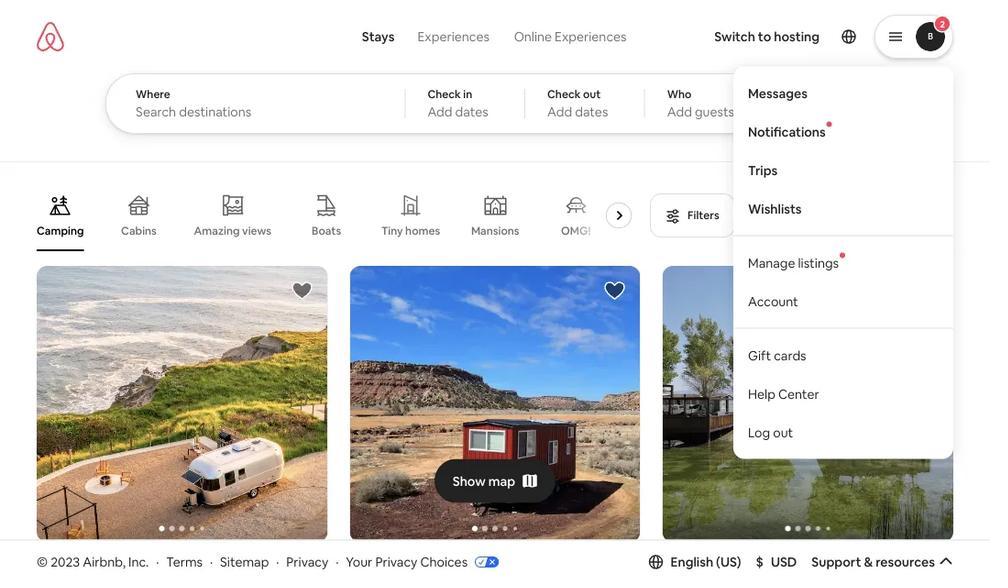 Task type: describe. For each thing, give the bounding box(es) containing it.
homes
[[405, 224, 440, 238]]

olancha,
[[663, 553, 720, 571]]

center
[[778, 386, 820, 402]]

©
[[37, 554, 48, 570]]

1 · from the left
[[156, 554, 159, 570]]

has notifications image
[[840, 253, 846, 258]]

your privacy choices link
[[346, 554, 499, 571]]

manage listings link
[[734, 244, 954, 282]]

support & resources button
[[812, 554, 954, 570]]

map
[[489, 473, 516, 489]]

check out add dates
[[548, 87, 608, 120]]

english
[[671, 554, 714, 570]]

help center link
[[734, 375, 954, 413]]

cards
[[774, 347, 807, 364]]

online
[[514, 28, 552, 45]]

apple valley, utah
[[350, 553, 467, 571]]

filters
[[688, 208, 720, 222]]

4.99
[[300, 553, 328, 571]]

1 privacy from the left
[[286, 554, 329, 570]]

$
[[756, 554, 764, 570]]

&
[[864, 554, 873, 570]]

show map
[[453, 473, 516, 489]]

3 · from the left
[[276, 554, 279, 570]]

gift cards link
[[734, 336, 954, 375]]

gift
[[748, 347, 771, 364]]

who
[[667, 87, 692, 101]]

messages
[[748, 85, 808, 101]]

valley,
[[391, 553, 432, 571]]

amazing
[[194, 224, 240, 238]]

2 · from the left
[[210, 554, 213, 570]]

2
[[940, 18, 945, 30]]

online experiences link
[[502, 18, 639, 55]]

to
[[758, 28, 771, 45]]

boats
[[312, 224, 341, 238]]

check for check out add dates
[[548, 87, 581, 101]]

check for check in add dates
[[428, 87, 461, 101]]

manage
[[748, 255, 795, 271]]

out for log
[[773, 424, 793, 441]]

4.99 out of 5 average rating image
[[285, 553, 328, 571]]

half moon bay, california
[[37, 553, 197, 571]]

english (us)
[[671, 554, 742, 570]]

switch to hosting link
[[704, 17, 831, 56]]

switch to hosting
[[715, 28, 820, 45]]

guests
[[695, 104, 735, 120]]

omg!
[[561, 224, 591, 238]]

add for check in add dates
[[428, 104, 453, 120]]

amazing views
[[194, 224, 272, 238]]

bay,
[[106, 553, 131, 571]]

hosting
[[774, 28, 820, 45]]

listings
[[798, 255, 839, 271]]

group containing amazing views
[[37, 180, 639, 251]]

wishlists link
[[734, 189, 954, 228]]

inc.
[[128, 554, 149, 570]]

half
[[37, 553, 63, 571]]

notifications
[[748, 123, 826, 140]]

2 experiences from the left
[[555, 28, 627, 45]]

trips link
[[734, 151, 954, 189]]

help center
[[748, 386, 820, 402]]

apple
[[350, 553, 388, 571]]

stays
[[362, 28, 395, 45]]

tiny
[[382, 224, 403, 238]]

out for check
[[583, 87, 601, 101]]

support
[[812, 554, 862, 570]]

help
[[748, 386, 776, 402]]

1 california from the left
[[134, 553, 197, 571]]

© 2023 airbnb, inc. ·
[[37, 554, 159, 570]]

account
[[748, 293, 799, 310]]

profile element
[[679, 0, 954, 459]]

check in add dates
[[428, 87, 489, 120]]

2 button
[[875, 15, 954, 59]]

log out
[[748, 424, 793, 441]]

privacy link
[[286, 554, 329, 570]]

camping
[[37, 224, 84, 238]]

olancha, california
[[663, 553, 785, 571]]

experiences button
[[406, 18, 502, 55]]



Task type: locate. For each thing, give the bounding box(es) containing it.
0 horizontal spatial out
[[583, 87, 601, 101]]

sitemap link
[[220, 554, 269, 570]]

2 check from the left
[[548, 87, 581, 101]]

privacy inside your privacy choices link
[[375, 554, 418, 570]]

dates down in
[[455, 104, 489, 120]]

gift cards
[[748, 347, 807, 364]]

1 horizontal spatial privacy
[[375, 554, 418, 570]]

your privacy choices
[[346, 554, 468, 570]]

1 experiences from the left
[[418, 28, 490, 45]]

1 dates from the left
[[455, 104, 489, 120]]

add inside check in add dates
[[428, 104, 453, 120]]

what can we help you find? tab list
[[351, 18, 502, 55]]

1 horizontal spatial check
[[548, 87, 581, 101]]

· left 4.99 out of 5 average rating icon on the left bottom
[[276, 554, 279, 570]]

terms · sitemap · privacy
[[166, 554, 329, 570]]

wishlists
[[748, 200, 802, 217]]

1 horizontal spatial out
[[773, 424, 793, 441]]

0 horizontal spatial dates
[[455, 104, 489, 120]]

dates for check out add dates
[[575, 104, 608, 120]]

choices
[[420, 554, 468, 570]]

account link
[[734, 282, 954, 321]]

display
[[765, 208, 803, 222]]

Where field
[[136, 104, 375, 120]]

has notifications image
[[827, 122, 832, 127]]

·
[[156, 554, 159, 570], [210, 554, 213, 570], [276, 554, 279, 570], [336, 554, 339, 570]]

1 horizontal spatial dates
[[575, 104, 608, 120]]

usd
[[771, 554, 797, 570]]

resources
[[876, 554, 935, 570]]

none search field containing stays
[[105, 0, 935, 134]]

your
[[346, 554, 373, 570]]

check inside check in add dates
[[428, 87, 461, 101]]

1 horizontal spatial california
[[723, 553, 785, 571]]

out inside the check out add dates
[[583, 87, 601, 101]]

out inside 'button'
[[773, 424, 793, 441]]

0 horizontal spatial privacy
[[286, 554, 329, 570]]

terms
[[166, 554, 203, 570]]

add inside the check out add dates
[[548, 104, 572, 120]]

(us)
[[716, 554, 742, 570]]

experiences up in
[[418, 28, 490, 45]]

trips
[[748, 162, 778, 178]]

add inside who add guests
[[667, 104, 692, 120]]

dates inside check in add dates
[[455, 104, 489, 120]]

4 · from the left
[[336, 554, 339, 570]]

who add guests
[[667, 87, 735, 120]]

taxes
[[870, 208, 898, 222]]

$ usd
[[756, 554, 797, 570]]

1 horizontal spatial add
[[548, 104, 572, 120]]

log out button
[[734, 413, 954, 452]]

sitemap
[[220, 554, 269, 570]]

1 check from the left
[[428, 87, 461, 101]]

group
[[37, 180, 639, 251], [37, 266, 328, 542], [350, 266, 641, 542], [663, 266, 954, 542]]

add to wishlist: half moon bay, california image
[[291, 280, 313, 302]]

dates for check in add dates
[[455, 104, 489, 120]]

None search field
[[105, 0, 935, 134]]

experiences right the online
[[555, 28, 627, 45]]

2023
[[51, 554, 80, 570]]

airbnb,
[[83, 554, 126, 570]]

notifications link
[[734, 112, 954, 151]]

show map button
[[434, 459, 556, 503]]

· right terms link
[[210, 554, 213, 570]]

check down online experiences
[[548, 87, 581, 101]]

log
[[748, 424, 770, 441]]

manage listings
[[748, 255, 839, 271]]

1 horizontal spatial experiences
[[555, 28, 627, 45]]

cabins
[[121, 224, 157, 238]]

· left your
[[336, 554, 339, 570]]

online experiences
[[514, 28, 627, 45]]

privacy
[[286, 554, 329, 570], [375, 554, 418, 570]]

display total before taxes
[[765, 208, 898, 222]]

2 horizontal spatial add
[[667, 104, 692, 120]]

views
[[242, 224, 272, 238]]

out
[[583, 87, 601, 101], [773, 424, 793, 441]]

terms link
[[166, 554, 203, 570]]

2 add from the left
[[548, 104, 572, 120]]

2 california from the left
[[723, 553, 785, 571]]

1 vertical spatial out
[[773, 424, 793, 441]]

add
[[428, 104, 453, 120], [548, 104, 572, 120], [667, 104, 692, 120]]

3 add from the left
[[667, 104, 692, 120]]

english (us) button
[[649, 554, 742, 570]]

utah
[[435, 553, 467, 571]]

add for check out add dates
[[548, 104, 572, 120]]

experiences inside button
[[418, 28, 490, 45]]

out right log
[[773, 424, 793, 441]]

dates down "online experiences" link
[[575, 104, 608, 120]]

total
[[805, 208, 830, 222]]

tiny homes
[[382, 224, 440, 238]]

messages link
[[734, 74, 954, 112]]

in
[[463, 87, 472, 101]]

0 horizontal spatial check
[[428, 87, 461, 101]]

check
[[428, 87, 461, 101], [548, 87, 581, 101]]

2 dates from the left
[[575, 104, 608, 120]]

mansions
[[471, 224, 520, 238]]

add down online experiences
[[548, 104, 572, 120]]

moon
[[66, 553, 103, 571]]

stays button
[[351, 18, 406, 55]]

switch
[[715, 28, 756, 45]]

add down who
[[667, 104, 692, 120]]

check inside the check out add dates
[[548, 87, 581, 101]]

0 vertical spatial out
[[583, 87, 601, 101]]

stays tab panel
[[105, 73, 935, 134]]

dates inside the check out add dates
[[575, 104, 608, 120]]

· right inc.
[[156, 554, 159, 570]]

add down experiences button
[[428, 104, 453, 120]]

0 horizontal spatial california
[[134, 553, 197, 571]]

add to wishlist: apple valley, utah image
[[604, 280, 626, 302]]

where
[[136, 87, 170, 101]]

california
[[134, 553, 197, 571], [723, 553, 785, 571]]

show
[[453, 473, 486, 489]]

display total before taxes button
[[750, 193, 954, 238]]

0 horizontal spatial experiences
[[418, 28, 490, 45]]

0 horizontal spatial add
[[428, 104, 453, 120]]

check left in
[[428, 87, 461, 101]]

1 add from the left
[[428, 104, 453, 120]]

out down "online experiences" link
[[583, 87, 601, 101]]

2 privacy from the left
[[375, 554, 418, 570]]

before
[[832, 208, 867, 222]]



Task type: vqa. For each thing, say whether or not it's contained in the screenshot.
"Yacolt,"
no



